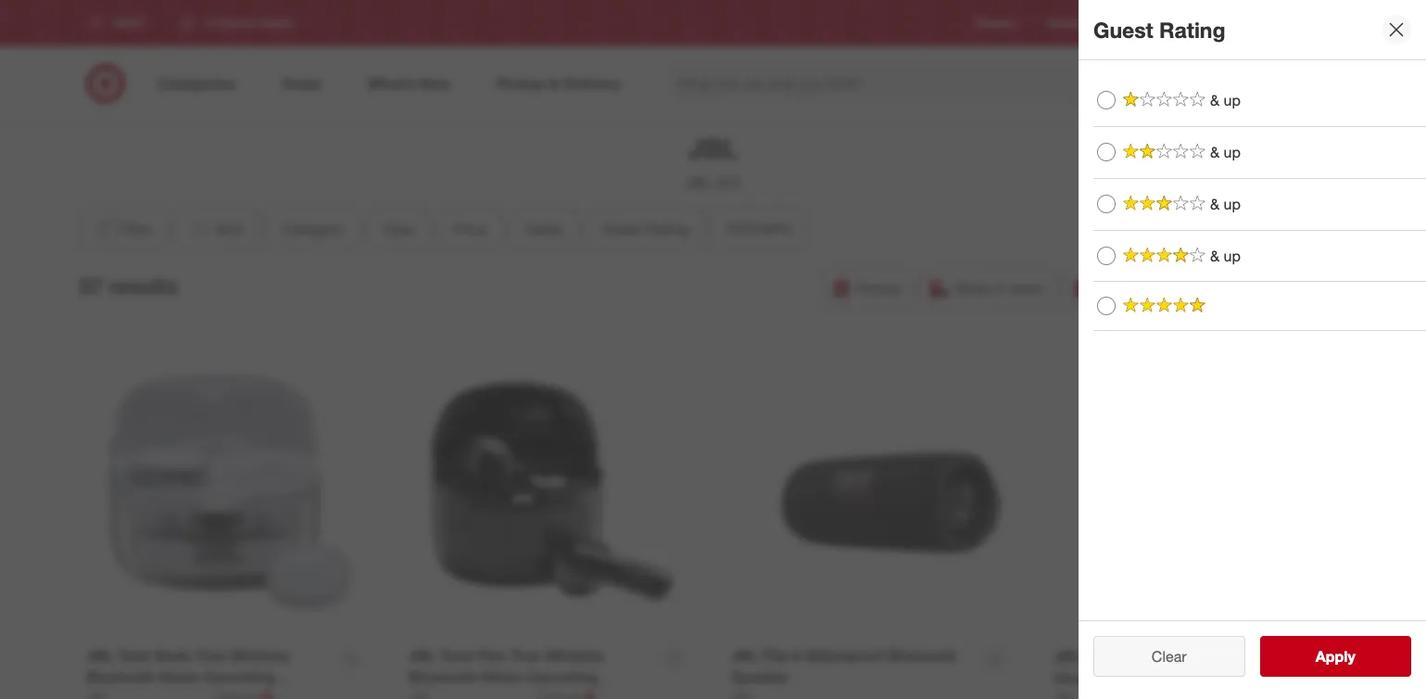 Task type: vqa. For each thing, say whether or not it's contained in the screenshot.
the Guest Rating to the right
yes



Task type: locate. For each thing, give the bounding box(es) containing it.
2 true from the left
[[511, 646, 541, 665]]

tune inside jbl tune flex true wireless bluetooth noise canceling earbuds
[[440, 646, 474, 665]]

noise down buds
[[159, 667, 199, 686]]

tune left buds
[[118, 646, 151, 665]]

1 horizontal spatial guest rating
[[1094, 16, 1226, 42]]

1 earbuds from the left
[[86, 688, 146, 699]]

clear
[[1152, 647, 1187, 666]]

noise inside jbl tune flex true wireless bluetooth noise canceling earbuds
[[482, 667, 522, 686]]

1 vertical spatial rating
[[646, 220, 689, 238]]

1 horizontal spatial canceling
[[526, 667, 597, 686]]

true right flex
[[511, 646, 541, 665]]

true
[[196, 646, 226, 665], [511, 646, 541, 665]]

fpo/apo button
[[712, 208, 808, 249]]

registry
[[976, 16, 1017, 30]]

1 noise from the left
[[159, 667, 199, 686]]

jbl up speaker
[[732, 646, 759, 665]]

0 horizontal spatial bluetooth
[[86, 667, 155, 686]]

redcard link
[[1129, 15, 1173, 31]]

shop in store button
[[921, 268, 1056, 309]]

same day delivery
[[1097, 279, 1223, 297]]

true inside jbl tune flex true wireless bluetooth noise canceling earbuds
[[511, 646, 541, 665]]

& up for third & up option from the bottom
[[1211, 91, 1241, 109]]

earbuds inside jbl tune flex true wireless bluetooth noise canceling earbuds
[[409, 688, 468, 699]]

jbl inside jbl tune wireless on-ear headphones 510bt
[[1054, 647, 1082, 666]]

1 up from the top
[[1224, 91, 1241, 109]]

0 vertical spatial guest
[[1094, 16, 1154, 42]]

noise for buds
[[159, 667, 199, 686]]

2 horizontal spatial wireless
[[1123, 647, 1183, 666]]

canceling inside jbl tune flex true wireless bluetooth noise canceling earbuds
[[526, 667, 597, 686]]

0 horizontal spatial true
[[196, 646, 226, 665]]

2 & up from the top
[[1211, 143, 1241, 161]]

guest rating
[[1094, 16, 1226, 42], [602, 220, 689, 238]]

circle
[[1237, 16, 1265, 30]]

none radio inside guest rating dialog
[[1098, 297, 1116, 316]]

jbl tune flex true wireless bluetooth noise canceling earbuds
[[409, 646, 605, 699]]

wireless inside the jbl tune buds true wireless bluetooth noise canceling earbuds
[[230, 646, 290, 665]]

0 horizontal spatial tune
[[118, 646, 151, 665]]

jbl tune buds true wireless bluetooth noise canceling earbuds image
[[86, 349, 372, 634], [86, 349, 372, 634]]

canceling inside the jbl tune buds true wireless bluetooth noise canceling earbuds
[[203, 667, 274, 686]]

&
[[1211, 91, 1220, 109], [1211, 143, 1220, 161], [1211, 194, 1220, 213], [1211, 246, 1220, 265]]

1 & up from the top
[[1211, 91, 1241, 109]]

0 horizontal spatial guest rating
[[602, 220, 689, 238]]

noise down flex
[[482, 667, 522, 686]]

jbl inside jbl flip 6 waterproof bluetooth speaker
[[732, 646, 759, 665]]

wireless
[[230, 646, 290, 665], [545, 646, 605, 665], [1123, 647, 1183, 666]]

sort
[[215, 220, 243, 238]]

headphones
[[1054, 668, 1143, 687]]

& up radio
[[1098, 247, 1116, 265]]

earbuds
[[86, 688, 146, 699], [409, 688, 468, 699]]

jbl flip 6 waterproof bluetooth speaker link
[[732, 645, 973, 688]]

wireless inside jbl tune flex true wireless bluetooth noise canceling earbuds
[[545, 646, 605, 665]]

guest inside dialog
[[1094, 16, 1154, 42]]

tune left flex
[[440, 646, 474, 665]]

0 vertical spatial rating
[[1160, 16, 1226, 42]]

None radio
[[1098, 297, 1116, 316]]

flex
[[478, 646, 507, 665]]

0 horizontal spatial rating
[[646, 220, 689, 238]]

1 vertical spatial guest
[[602, 220, 642, 238]]

filter button
[[79, 208, 166, 249]]

3 & up radio from the top
[[1098, 195, 1116, 213]]

target
[[1203, 16, 1233, 30]]

true right buds
[[196, 646, 226, 665]]

tune inside jbl tune wireless on-ear headphones 510bt
[[1086, 647, 1119, 666]]

1 true from the left
[[196, 646, 226, 665]]

57 results
[[79, 273, 178, 299]]

tune inside the jbl tune buds true wireless bluetooth noise canceling earbuds
[[118, 646, 151, 665]]

true for flex
[[511, 646, 541, 665]]

1 vertical spatial guest rating
[[602, 220, 689, 238]]

1 vertical spatial & up radio
[[1098, 143, 1116, 162]]

57
[[79, 273, 103, 299]]

0 horizontal spatial noise
[[159, 667, 199, 686]]

& up
[[1211, 91, 1241, 109], [1211, 143, 1241, 161], [1211, 194, 1241, 213], [1211, 246, 1241, 265]]

earbuds for jbl tune buds true wireless bluetooth noise canceling earbuds
[[86, 688, 146, 699]]

fpo/apo
[[727, 220, 792, 238]]

1 horizontal spatial earbuds
[[409, 688, 468, 699]]

jbl inside the jbl tune buds true wireless bluetooth noise canceling earbuds
[[86, 646, 114, 665]]

jbl left flex
[[409, 646, 436, 665]]

2 vertical spatial & up radio
[[1098, 195, 1116, 213]]

3 up from the top
[[1224, 194, 1241, 213]]

rating
[[1160, 16, 1226, 42], [646, 220, 689, 238]]

& up for & up radio
[[1211, 246, 1241, 265]]

tune up headphones
[[1086, 647, 1119, 666]]

guest rating inside dialog
[[1094, 16, 1226, 42]]

jbl flip 6 waterproof bluetooth speaker image
[[732, 349, 1017, 634], [732, 349, 1017, 634]]

& up radio up & up radio
[[1098, 195, 1116, 213]]

type
[[382, 220, 414, 238]]

noise for flex
[[482, 667, 522, 686]]

canceling
[[203, 667, 274, 686], [526, 667, 597, 686]]

1 horizontal spatial noise
[[482, 667, 522, 686]]

earbuds inside the jbl tune buds true wireless bluetooth noise canceling earbuds
[[86, 688, 146, 699]]

jbl flip 6 waterproof bluetooth speaker
[[732, 646, 957, 686]]

up for & up radio
[[1224, 246, 1241, 265]]

guest rating inside button
[[602, 220, 689, 238]]

true inside the jbl tune buds true wireless bluetooth noise canceling earbuds
[[196, 646, 226, 665]]

true for buds
[[196, 646, 226, 665]]

noise inside the jbl tune buds true wireless bluetooth noise canceling earbuds
[[159, 667, 199, 686]]

tune for wireless
[[1086, 647, 1119, 666]]

jbl tune flex true wireless bluetooth noise canceling earbuds image
[[409, 349, 694, 634], [409, 349, 694, 634]]

1 horizontal spatial guest
[[1094, 16, 1154, 42]]

& up radio down search button at the top right of the page
[[1098, 143, 1116, 162]]

category button
[[266, 208, 359, 249]]

wireless inside jbl tune wireless on-ear headphones 510bt
[[1123, 647, 1183, 666]]

0 horizontal spatial wireless
[[230, 646, 290, 665]]

wireless right buds
[[230, 646, 290, 665]]

2 earbuds from the left
[[409, 688, 468, 699]]

4 up from the top
[[1224, 246, 1241, 265]]

wireless right flex
[[545, 646, 605, 665]]

1 horizontal spatial true
[[511, 646, 541, 665]]

same day delivery button
[[1063, 268, 1235, 309]]

1 horizontal spatial rating
[[1160, 16, 1226, 42]]

0 horizontal spatial canceling
[[203, 667, 274, 686]]

2 up from the top
[[1224, 143, 1241, 161]]

bluetooth for jbl tune flex true wireless bluetooth noise canceling earbuds
[[409, 667, 478, 686]]

2 & from the top
[[1211, 143, 1220, 161]]

1 horizontal spatial bluetooth
[[409, 667, 478, 686]]

bluetooth inside the jbl tune buds true wireless bluetooth noise canceling earbuds
[[86, 667, 155, 686]]

jbl for jbl tune wireless on-ear headphones 510bt
[[1054, 647, 1082, 666]]

2 noise from the left
[[482, 667, 522, 686]]

& up radio
[[1098, 91, 1116, 110], [1098, 143, 1116, 162], [1098, 195, 1116, 213]]

jbl tune flex true wireless bluetooth noise canceling earbuds link
[[409, 645, 651, 699]]

category
[[282, 220, 343, 238]]

guest
[[1094, 16, 1154, 42], [602, 220, 642, 238]]

jbl
[[689, 132, 738, 165], [686, 173, 712, 192], [86, 646, 114, 665], [409, 646, 436, 665], [732, 646, 759, 665], [1054, 647, 1082, 666]]

4 & up from the top
[[1211, 246, 1241, 265]]

jbl tune wireless on-ear headphones 510bt image
[[1054, 349, 1341, 635], [1054, 349, 1341, 635]]

2 horizontal spatial bluetooth
[[888, 646, 957, 665]]

up
[[1224, 91, 1241, 109], [1224, 143, 1241, 161], [1224, 194, 1241, 213], [1224, 246, 1241, 265]]

jbl inside jbl tune flex true wireless bluetooth noise canceling earbuds
[[409, 646, 436, 665]]

shop
[[955, 279, 990, 297]]

jbl left buds
[[86, 646, 114, 665]]

price
[[453, 220, 487, 238]]

wireless up 510bt
[[1123, 647, 1183, 666]]

0 vertical spatial guest rating
[[1094, 16, 1226, 42]]

0 horizontal spatial guest
[[602, 220, 642, 238]]

& up radio down ad
[[1098, 91, 1116, 110]]

1 canceling from the left
[[203, 667, 274, 686]]

& up for 2nd & up option from the bottom
[[1211, 143, 1241, 161]]

search
[[1115, 76, 1159, 94]]

tune
[[118, 646, 151, 665], [440, 646, 474, 665], [1086, 647, 1119, 666]]

0 vertical spatial & up radio
[[1098, 91, 1116, 110]]

510bt
[[1147, 668, 1191, 687]]

jbl for jbl tune flex true wireless bluetooth noise canceling earbuds
[[409, 646, 436, 665]]

2 horizontal spatial tune
[[1086, 647, 1119, 666]]

2 & up radio from the top
[[1098, 143, 1116, 162]]

1 horizontal spatial tune
[[440, 646, 474, 665]]

wireless for jbl tune flex true wireless bluetooth noise canceling earbuds
[[545, 646, 605, 665]]

rating inside button
[[646, 220, 689, 238]]

weekly ad
[[1047, 16, 1099, 30]]

noise
[[159, 667, 199, 686], [482, 667, 522, 686]]

bluetooth
[[888, 646, 957, 665], [86, 667, 155, 686], [409, 667, 478, 686]]

What can we help you find? suggestions appear below search field
[[666, 63, 1128, 104]]

2 canceling from the left
[[526, 667, 597, 686]]

tune for flex
[[440, 646, 474, 665]]

jbl left (57) at the right top of the page
[[686, 173, 712, 192]]

bluetooth inside jbl tune flex true wireless bluetooth noise canceling earbuds
[[409, 667, 478, 686]]

1 horizontal spatial wireless
[[545, 646, 605, 665]]

jbl up headphones
[[1054, 647, 1082, 666]]

3 & up from the top
[[1211, 194, 1241, 213]]

0 horizontal spatial earbuds
[[86, 688, 146, 699]]



Task type: describe. For each thing, give the bounding box(es) containing it.
up for 2nd & up option from the bottom
[[1224, 143, 1241, 161]]

shipping
[[1277, 279, 1336, 297]]

sort button
[[173, 208, 259, 249]]

shop in store
[[955, 279, 1044, 297]]

deals button
[[510, 208, 579, 249]]

jbl tune wireless on-ear headphones 510bt
[[1054, 647, 1238, 687]]

up for third & up option from the bottom
[[1224, 91, 1241, 109]]

redcard
[[1129, 16, 1173, 30]]

rating inside dialog
[[1160, 16, 1226, 42]]

ear
[[1214, 647, 1238, 666]]

jbl up (57) at the right top of the page
[[689, 132, 738, 165]]

weekly ad link
[[1047, 15, 1099, 31]]

guest rating dialog
[[1079, 0, 1427, 699]]

guest rating button
[[586, 208, 704, 249]]

(57)
[[716, 173, 741, 192]]

canceling for buds
[[203, 667, 274, 686]]

day
[[1140, 279, 1165, 297]]

apply button
[[1260, 636, 1412, 677]]

clear button
[[1094, 636, 1246, 677]]

speaker
[[732, 667, 790, 686]]

pickup button
[[822, 268, 913, 309]]

deals
[[526, 220, 563, 238]]

jbl for jbl tune buds true wireless bluetooth noise canceling earbuds
[[86, 646, 114, 665]]

earbuds for jbl tune flex true wireless bluetooth noise canceling earbuds
[[409, 688, 468, 699]]

weekly
[[1047, 16, 1082, 30]]

price button
[[437, 208, 502, 249]]

4 & from the top
[[1211, 246, 1220, 265]]

in
[[994, 279, 1006, 297]]

bluetooth inside jbl flip 6 waterproof bluetooth speaker
[[888, 646, 957, 665]]

pickup
[[857, 279, 901, 297]]

1 & from the top
[[1211, 91, 1220, 109]]

search button
[[1115, 63, 1159, 108]]

waterproof
[[805, 646, 884, 665]]

bluetooth for jbl tune buds true wireless bluetooth noise canceling earbuds
[[86, 667, 155, 686]]

ad
[[1085, 16, 1099, 30]]

wireless for jbl tune buds true wireless bluetooth noise canceling earbuds
[[230, 646, 290, 665]]

on-
[[1187, 647, 1214, 666]]

shipping button
[[1242, 268, 1348, 309]]

registry link
[[976, 15, 1017, 31]]

filter
[[119, 220, 152, 238]]

target circle link
[[1203, 15, 1265, 31]]

& up for third & up option from the top of the guest rating dialog
[[1211, 194, 1241, 213]]

flip
[[763, 646, 789, 665]]

target circle
[[1203, 16, 1265, 30]]

store
[[1010, 279, 1044, 297]]

jbl tune buds true wireless bluetooth noise canceling earbuds link
[[86, 645, 328, 699]]

up for third & up option from the top of the guest rating dialog
[[1224, 194, 1241, 213]]

delivery
[[1170, 279, 1223, 297]]

6
[[793, 646, 801, 665]]

1 & up radio from the top
[[1098, 91, 1116, 110]]

jbl jbl (57)
[[686, 132, 741, 192]]

type button
[[367, 208, 430, 249]]

jbl tune buds true wireless bluetooth noise canceling earbuds
[[86, 646, 290, 699]]

results
[[109, 273, 178, 299]]

3 & from the top
[[1211, 194, 1220, 213]]

guest inside button
[[602, 220, 642, 238]]

tune for buds
[[118, 646, 151, 665]]

jbl tune wireless on-ear headphones 510bt link
[[1054, 646, 1297, 688]]

same
[[1097, 279, 1136, 297]]

jbl for jbl flip 6 waterproof bluetooth speaker
[[732, 646, 759, 665]]

buds
[[155, 646, 192, 665]]

apply
[[1316, 647, 1356, 666]]

canceling for flex
[[526, 667, 597, 686]]



